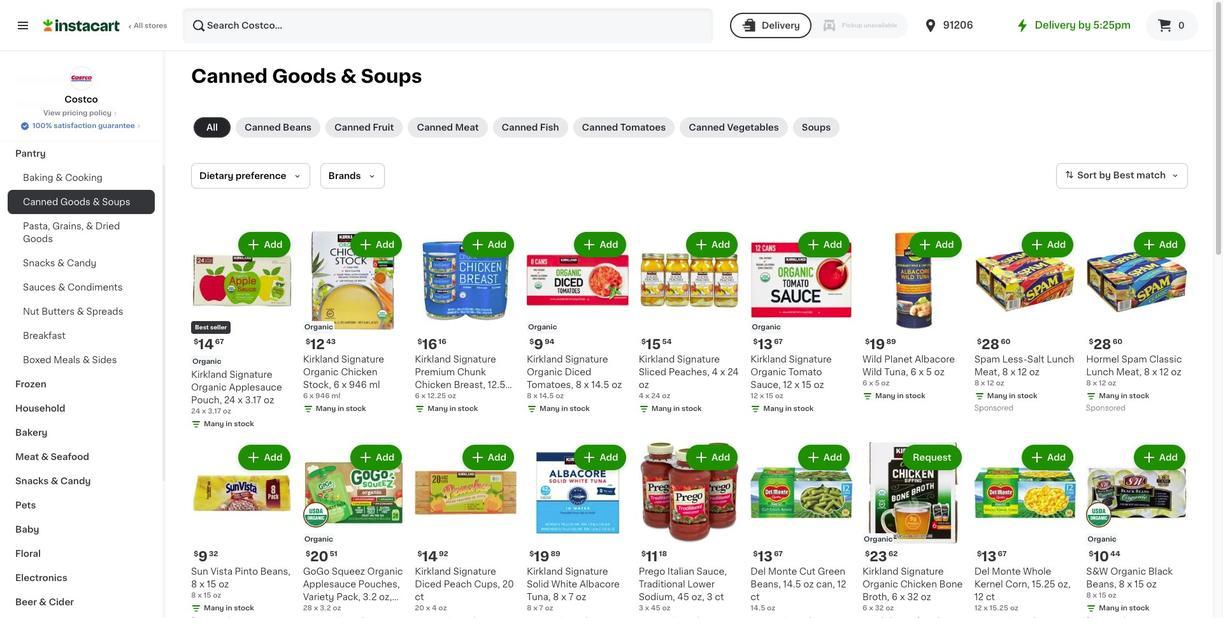 Task type: vqa. For each thing, say whether or not it's contained in the screenshot.
third Red from the left
no



Task type: describe. For each thing, give the bounding box(es) containing it.
baby
[[15, 525, 39, 534]]

add button for kirkland signature solid white albacore tuna, 8 x 7 oz
[[576, 446, 625, 469]]

cider
[[49, 598, 74, 607]]

& down meat & seafood
[[51, 477, 58, 486]]

& inside pasta, grains, & dried goods
[[86, 222, 93, 231]]

add button for prego italian sauce, traditional lower sodium, 45 oz, 3 ct
[[688, 446, 737, 469]]

many for kirkland signature organic chicken stock, 6 x 946 ml
[[316, 405, 336, 412]]

$ for kirkland signature organic chicken stock, 6 x 946 ml
[[306, 338, 310, 345]]

wild planet albacore wild tuna, 6 x 5 oz 6 x 5 oz
[[863, 355, 956, 387]]

oz, inside kirkland signature premium chunk chicken breast, 12.5 oz, 6 ct
[[415, 393, 428, 402]]

organic up 10
[[1088, 536, 1117, 543]]

stock for sun vista pinto beans, 8 x 15 oz
[[234, 605, 254, 612]]

stock for s&w organic black beans, 8 x 15 oz
[[1130, 605, 1150, 612]]

89 for kirkland
[[551, 551, 561, 558]]

delivery button
[[730, 13, 812, 38]]

67 for del monte whole kernel corn, 15.25 oz, 12 ct
[[998, 551, 1007, 558]]

1 vertical spatial 7
[[539, 605, 544, 612]]

all for all stores
[[134, 22, 143, 29]]

24 down pouch,
[[191, 408, 200, 415]]

0 vertical spatial 4
[[712, 368, 718, 377]]

54
[[663, 338, 672, 345]]

0 vertical spatial soups
[[361, 67, 422, 85]]

dried
[[96, 222, 120, 231]]

albacore inside wild planet albacore wild tuna, 6 x 5 oz 6 x 5 oz
[[916, 355, 956, 364]]

kirkland for 19
[[527, 568, 563, 576]]

stock for kirkland signature organic diced tomatoes, 8 x 14.5 oz
[[570, 405, 590, 412]]

baking & cooking
[[23, 173, 103, 182]]

kirkland inside kirkland signature organic applesauce pouch, 24 x 3.17 oz 24 x 3.17 oz
[[191, 370, 227, 379]]

add for kirkland signature organic tomato sauce, 12 x 15 oz
[[824, 240, 843, 249]]

24 right pouch,
[[224, 396, 236, 405]]

chicken for 12
[[341, 368, 378, 377]]

s&w organic black beans, 8 x 15 oz 8 x 15 oz
[[1087, 568, 1174, 599]]

1 vertical spatial 5
[[875, 380, 880, 387]]

sides
[[92, 356, 117, 365]]

canned vegetables link
[[680, 117, 788, 138]]

organic up 23
[[864, 536, 893, 543]]

sauces & condiments
[[23, 283, 123, 292]]

12.25
[[428, 392, 446, 399]]

in for kirkland signature organic applesauce pouch, 24 x 3.17 oz
[[226, 420, 232, 428]]

$ 14 92
[[418, 550, 448, 564]]

goods inside pasta, grains, & dried goods
[[23, 235, 53, 244]]

many in stock for spam less-salt lunch meat, 8 x 12 oz
[[988, 392, 1038, 399]]

variety
[[303, 593, 334, 602]]

del for del monte whole kernel corn, 15.25 oz, 12 ct
[[975, 568, 990, 576]]

1 vertical spatial 3.17
[[208, 408, 221, 415]]

stores
[[145, 22, 167, 29]]

view pricing policy link
[[43, 108, 119, 119]]

x inside del monte whole kernel corn, 15.25 oz, 12 ct 12 x 15.25 oz
[[984, 605, 988, 612]]

2 horizontal spatial goods
[[272, 67, 337, 85]]

tuna, inside kirkland signature solid white albacore tuna, 8 x 7 oz 8 x 7 oz
[[527, 593, 551, 602]]

11
[[646, 550, 658, 564]]

add button for wild planet albacore wild tuna, 6 x 5 oz
[[912, 233, 961, 256]]

91206 button
[[923, 8, 1000, 43]]

by for delivery
[[1079, 20, 1092, 30]]

grains,
[[52, 222, 84, 231]]

60 for less-
[[1001, 338, 1011, 345]]

tomatoes
[[621, 123, 666, 132]]

12 inside product group
[[310, 338, 325, 351]]

condiments
[[68, 283, 123, 292]]

spam inside spam less-salt lunch meat, 8 x 12 oz 8 x 12 oz
[[975, 355, 1001, 364]]

0 vertical spatial candy
[[67, 259, 96, 268]]

organic up 94 on the left bottom
[[528, 324, 557, 331]]

89 for wild
[[887, 338, 897, 345]]

many in stock for kirkland signature organic tomato sauce, 12 x 15 oz
[[764, 405, 814, 412]]

canned meat
[[417, 123, 479, 132]]

$ for kirkland signature diced peach cups, 20 ct
[[418, 551, 422, 558]]

policy
[[89, 110, 112, 117]]

$ 23 62
[[866, 550, 898, 564]]

in for kirkland signature organic chicken stock, 6 x 946 ml
[[338, 405, 344, 412]]

organic up kirkland signature organic tomato sauce, 12 x 15 oz 12 x 15 oz
[[752, 324, 781, 331]]

& left seafood
[[41, 453, 49, 462]]

frozen link
[[8, 372, 155, 396]]

in for hormel spam classic lunch meat, 8 x 12 oz
[[1122, 392, 1128, 399]]

ct inside gogo squeez organic applesauce pouches, variety pack, 3.2 oz, 28 ct
[[317, 606, 326, 615]]

many for kirkland signature organic tomato sauce, 12 x 15 oz
[[764, 405, 784, 412]]

canned down baking on the top
[[23, 198, 58, 207]]

67 for del monte cut green beans, 14.5 oz can, 12 ct
[[775, 551, 783, 558]]

stock,
[[303, 380, 331, 389]]

51
[[330, 551, 338, 558]]

many in stock for sun vista pinto beans, 8 x 15 oz
[[204, 605, 254, 612]]

corn,
[[1006, 580, 1030, 589]]

diced inside kirkland signature organic diced tomatoes, 8 x 14.5 oz 8 x 14.5 oz
[[565, 368, 592, 377]]

0 horizontal spatial 15.25
[[990, 605, 1009, 612]]

12 inside del monte cut green beans, 14.5 oz can, 12 ct 14.5 oz
[[838, 580, 847, 589]]

oz inside the prego italian sauce, traditional lower sodium, 45 oz, 3 ct 3 x 45 oz
[[663, 605, 671, 612]]

bone
[[940, 580, 963, 589]]

pets
[[15, 501, 36, 510]]

$ 28 60 for spam
[[978, 338, 1011, 351]]

dietary
[[200, 171, 234, 180]]

oz, inside gogo squeez organic applesauce pouches, variety pack, 3.2 oz, 28 ct
[[379, 593, 392, 602]]

0 horizontal spatial 3.2
[[320, 605, 331, 612]]

in for kirkland signature organic diced tomatoes, 8 x 14.5 oz
[[562, 405, 568, 412]]

$ 10 44
[[1090, 550, 1121, 564]]

stock for kirkland signature premium chunk chicken breast, 12.5 oz, 6 ct
[[458, 405, 478, 412]]

costco logo image
[[69, 66, 93, 91]]

kirkland signature sliced peaches, 4 x 24 oz 4 x 24 oz
[[639, 355, 739, 399]]

canned for canned meat link
[[417, 123, 453, 132]]

pantry
[[15, 149, 46, 158]]

many for kirkland signature organic diced tomatoes, 8 x 14.5 oz
[[540, 405, 560, 412]]

& up canned fruit
[[341, 67, 357, 85]]

6 inside kirkland signature premium chunk chicken breast, 12.5 oz, 6 ct
[[430, 393, 436, 402]]

28 inside gogo squeez organic applesauce pouches, variety pack, 3.2 oz, 28 ct
[[303, 606, 315, 615]]

23
[[870, 550, 888, 564]]

& left sides
[[83, 356, 90, 365]]

0 horizontal spatial ml
[[332, 392, 341, 399]]

$ 13 67 for del monte cut green beans, 14.5 oz can, 12 ct
[[754, 550, 783, 564]]

floral
[[15, 549, 41, 558]]

kirkland for 9
[[527, 355, 563, 364]]

1 vertical spatial 946
[[316, 392, 330, 399]]

sort
[[1078, 171, 1098, 180]]

product group containing 11
[[639, 442, 741, 618]]

brands
[[329, 171, 361, 180]]

12.5
[[488, 380, 506, 389]]

fish
[[540, 123, 559, 132]]

44
[[1111, 551, 1121, 558]]

kirkland for 15
[[639, 355, 675, 364]]

floral link
[[8, 542, 155, 566]]

pasta,
[[23, 222, 50, 231]]

24 down sliced at the right of the page
[[652, 392, 661, 399]]

applesauce for x
[[229, 383, 282, 392]]

match
[[1137, 171, 1167, 180]]

meat & seafood
[[15, 453, 89, 462]]

view
[[43, 110, 61, 117]]

all stores link
[[43, 8, 168, 43]]

solid
[[527, 580, 549, 589]]

brands button
[[320, 163, 385, 189]]

add for kirkland signature sliced peaches, 4 x 24 oz
[[712, 240, 731, 249]]

0 vertical spatial 3
[[707, 593, 713, 602]]

stock for kirkland signature organic applesauce pouch, 24 x 3.17 oz
[[234, 420, 254, 428]]

19 for kirkland
[[534, 550, 550, 564]]

$ 16 16
[[418, 338, 447, 351]]

boxed
[[23, 356, 51, 365]]

1 horizontal spatial ml
[[369, 380, 380, 389]]

many for sun vista pinto beans, 8 x 15 oz
[[204, 605, 224, 612]]

$ for kirkland signature premium chunk chicken breast, 12.5 oz, 6 ct
[[418, 338, 422, 345]]

bakery link
[[8, 421, 155, 445]]

0 vertical spatial 5
[[927, 368, 933, 377]]

$ 15 54
[[642, 338, 672, 351]]

beverages
[[15, 125, 64, 134]]

instacart logo image
[[43, 18, 120, 33]]

sauce, inside kirkland signature organic tomato sauce, 12 x 15 oz 12 x 15 oz
[[751, 380, 781, 389]]

kirkland signature organic chicken bone broth, 6 x 32 oz 6 x 32 oz
[[863, 568, 963, 612]]

canned fruit
[[335, 123, 394, 132]]

13 for del monte whole kernel corn, 15.25 oz, 12 ct
[[982, 550, 997, 564]]

snacks for 1st snacks & candy link from the top of the page
[[23, 259, 55, 268]]

pasta, grains, & dried goods
[[23, 222, 120, 244]]

ct inside del monte cut green beans, 14.5 oz can, 12 ct 14.5 oz
[[751, 593, 760, 602]]

1 horizontal spatial 15.25
[[1033, 580, 1056, 589]]

14 for $ 14 92
[[422, 550, 438, 564]]

del monte cut green beans, 14.5 oz can, 12 ct 14.5 oz
[[751, 568, 847, 612]]

24 right peaches,
[[728, 368, 739, 377]]

in for spam less-salt lunch meat, 8 x 12 oz
[[1010, 392, 1016, 399]]

1 vertical spatial 3
[[639, 605, 644, 612]]

seafood
[[51, 453, 89, 462]]

product group containing 15
[[639, 229, 741, 417]]

add button for kirkland signature organic tomato sauce, 12 x 15 oz
[[800, 233, 849, 256]]

1 snacks & candy link from the top
[[8, 251, 155, 275]]

14 for $ 14 67
[[198, 338, 214, 351]]

cooking
[[65, 173, 103, 182]]

canned up all link
[[191, 67, 268, 85]]

& right butters
[[77, 307, 84, 316]]

service type group
[[730, 13, 908, 38]]

$ for kirkland signature organic diced tomatoes, 8 x 14.5 oz
[[530, 338, 534, 345]]

many in stock for kirkland signature organic chicken stock, 6 x 946 ml
[[316, 405, 366, 412]]

in for s&w organic black beans, 8 x 15 oz
[[1122, 605, 1128, 612]]

13 for kirkland signature organic tomato sauce, 12 x 15 oz
[[758, 338, 773, 351]]

albacore inside kirkland signature solid white albacore tuna, 8 x 7 oz 8 x 7 oz
[[580, 580, 620, 589]]

$ for s&w organic black beans, 8 x 15 oz
[[1090, 551, 1094, 558]]

spam inside hormel spam classic lunch meat, 8 x 12 oz 8 x 12 oz
[[1122, 355, 1148, 364]]

$ for kirkland signature sliced peaches, 4 x 24 oz
[[642, 338, 646, 345]]

0 vertical spatial 946
[[349, 380, 367, 389]]

organic up $ 12 43
[[304, 324, 333, 331]]

many for wild planet albacore wild tuna, 6 x 5 oz
[[876, 392, 896, 399]]

& right sauces
[[58, 283, 65, 292]]

frozen
[[15, 380, 46, 389]]

1 vertical spatial snacks & candy
[[15, 477, 91, 486]]

many in stock for hormel spam classic lunch meat, 8 x 12 oz
[[1100, 392, 1150, 399]]

signature inside kirkland signature organic applesauce pouch, 24 x 3.17 oz 24 x 3.17 oz
[[230, 370, 272, 379]]

organic inside kirkland signature organic chicken stock, 6 x 946 ml 6 x 946 ml
[[303, 368, 339, 377]]

92
[[439, 551, 448, 558]]

sauce, inside the prego italian sauce, traditional lower sodium, 45 oz, 3 ct 3 x 45 oz
[[697, 568, 727, 576]]

& up dried
[[93, 198, 100, 207]]

ct inside the prego italian sauce, traditional lower sodium, 45 oz, 3 ct 3 x 45 oz
[[715, 593, 725, 602]]

many for hormel spam classic lunch meat, 8 x 12 oz
[[1100, 392, 1120, 399]]

sauces & condiments link
[[8, 275, 155, 300]]

many for kirkland signature organic applesauce pouch, 24 x 3.17 oz
[[204, 420, 224, 428]]

squeez
[[332, 568, 365, 576]]

delivery by 5:25pm
[[1036, 20, 1131, 30]]

19 for wild
[[870, 338, 886, 351]]

canned fish
[[502, 123, 559, 132]]

product group containing 10
[[1087, 442, 1189, 618]]

beans, for 9
[[260, 568, 291, 576]]

oz, inside the prego italian sauce, traditional lower sodium, 45 oz, 3 ct 3 x 45 oz
[[692, 593, 705, 602]]

whole
[[1024, 568, 1052, 576]]

electronics link
[[8, 566, 155, 590]]

$ for prego italian sauce, traditional lower sodium, 45 oz, 3 ct
[[642, 551, 646, 558]]

all link
[[194, 117, 231, 138]]

spam less-salt lunch meat, 8 x 12 oz 8 x 12 oz
[[975, 355, 1075, 387]]

costco link
[[64, 66, 98, 106]]

67 inside the '$ 14 67'
[[215, 338, 224, 345]]

0 horizontal spatial soups
[[102, 198, 130, 207]]

add button for kirkland signature organic chicken stock, 6 x 946 ml
[[352, 233, 401, 256]]

delivery for delivery
[[762, 21, 801, 30]]

many for s&w organic black beans, 8 x 15 oz
[[1100, 605, 1120, 612]]

signature inside kirkland signature premium chunk chicken breast, 12.5 oz, 6 ct
[[454, 355, 496, 364]]

0 vertical spatial canned goods & soups
[[191, 67, 422, 85]]

gogo squeez organic applesauce pouches, variety pack, 3.2 oz, 28 ct
[[303, 568, 403, 615]]

1 vertical spatial 45
[[651, 605, 661, 612]]

chicken inside kirkland signature premium chunk chicken breast, 12.5 oz, 6 ct
[[415, 380, 452, 389]]

$ for sun vista pinto beans, 8 x 15 oz
[[194, 551, 198, 558]]

pouch,
[[191, 396, 222, 405]]

premium
[[415, 368, 455, 377]]

kirkland signature
[[15, 76, 100, 85]]

2 snacks & candy link from the top
[[8, 469, 155, 493]]

delivery by 5:25pm link
[[1015, 18, 1131, 33]]

canned for the canned tomatoes link
[[582, 123, 619, 132]]

prego italian sauce, traditional lower sodium, 45 oz, 3 ct 3 x 45 oz
[[639, 568, 727, 612]]

add for del monte cut green beans, 14.5 oz can, 12 ct
[[824, 453, 843, 462]]

ct inside kirkland signature diced peach cups, 20 ct 20 x 4 oz
[[415, 593, 424, 602]]

meals
[[54, 356, 80, 365]]

kirkland for 23
[[863, 568, 899, 576]]

0 vertical spatial 45
[[678, 593, 690, 602]]

16 inside the $ 16 16
[[439, 338, 447, 345]]

ct inside kirkland signature premium chunk chicken breast, 12.5 oz, 6 ct
[[439, 393, 448, 402]]

$ 9 94
[[530, 338, 555, 351]]



Task type: locate. For each thing, give the bounding box(es) containing it.
beverages link
[[8, 117, 155, 142]]

0 vertical spatial diced
[[565, 368, 592, 377]]

organic up the $ 20 51
[[304, 536, 333, 543]]

$ for hormel spam classic lunch meat, 8 x 12 oz
[[1090, 338, 1094, 345]]

applesauce left stock,
[[229, 383, 282, 392]]

item badge image
[[303, 502, 329, 528], [1087, 502, 1113, 528]]

goods down pasta,
[[23, 235, 53, 244]]

15.25 down 'whole'
[[1033, 580, 1056, 589]]

0 horizontal spatial 60
[[1001, 338, 1011, 345]]

add for gogo squeez organic applesauce pouches, variety pack, 3.2 oz, 28 ct
[[376, 453, 395, 462]]

product group
[[191, 229, 293, 432], [303, 229, 405, 417], [415, 229, 517, 417], [527, 229, 629, 417], [639, 229, 741, 417], [751, 229, 853, 417], [863, 229, 965, 404], [975, 229, 1077, 415], [1087, 229, 1189, 415], [191, 442, 293, 618], [303, 442, 405, 618], [415, 442, 517, 618], [527, 442, 629, 618], [639, 442, 741, 618], [751, 442, 853, 618], [863, 442, 965, 618], [975, 442, 1077, 618], [1087, 442, 1189, 618]]

1 horizontal spatial 20
[[415, 605, 425, 612]]

canned beans link
[[236, 117, 321, 138]]

add for kirkland signature organic applesauce pouch, 24 x 3.17 oz
[[264, 240, 283, 249]]

$ inside $ 12 43
[[306, 338, 310, 345]]

5
[[927, 368, 933, 377], [875, 380, 880, 387]]

signature inside kirkland signature organic tomato sauce, 12 x 15 oz 12 x 15 oz
[[789, 355, 832, 364]]

2 horizontal spatial 20
[[503, 580, 514, 589]]

stock for spam less-salt lunch meat, 8 x 12 oz
[[1018, 392, 1038, 399]]

spam left classic
[[1122, 355, 1148, 364]]

1 horizontal spatial soups
[[361, 67, 422, 85]]

monte left cut
[[769, 568, 798, 576]]

0 horizontal spatial goods
[[23, 235, 53, 244]]

diced inside kirkland signature diced peach cups, 20 ct 20 x 4 oz
[[415, 580, 442, 589]]

45 down sodium,
[[651, 605, 661, 612]]

all left stores
[[134, 22, 143, 29]]

kirkland inside kirkland signature organic chicken stock, 6 x 946 ml 6 x 946 ml
[[303, 355, 339, 364]]

kirkland inside kirkland signature organic tomato sauce, 12 x 15 oz 12 x 15 oz
[[751, 355, 787, 364]]

many in stock down hormel spam classic lunch meat, 8 x 12 oz 8 x 12 oz
[[1100, 392, 1150, 399]]

ml down $ 12 43
[[332, 392, 341, 399]]

in for sun vista pinto beans, 8 x 15 oz
[[226, 605, 232, 612]]

many for kirkland signature premium chunk chicken breast, 12.5 oz, 6 ct
[[428, 405, 448, 412]]

$ left 94 on the left bottom
[[530, 338, 534, 345]]

organic up 'tomatoes,'
[[527, 368, 563, 377]]

0 horizontal spatial spam
[[975, 355, 1001, 364]]

in down the sun vista pinto beans, 8 x 15 oz 8 x 15 oz
[[226, 605, 232, 612]]

stock
[[906, 392, 926, 399], [1018, 392, 1038, 399], [1130, 392, 1150, 399], [570, 405, 590, 412], [346, 405, 366, 412], [458, 405, 478, 412], [682, 405, 702, 412], [794, 405, 814, 412], [234, 420, 254, 428], [234, 605, 254, 612], [1130, 605, 1150, 612]]

1 vertical spatial goods
[[60, 198, 90, 207]]

1 horizontal spatial 32
[[875, 605, 884, 612]]

less-
[[1003, 355, 1028, 364]]

Best match Sort by field
[[1057, 163, 1189, 189]]

1 vertical spatial candy
[[60, 477, 91, 486]]

0 vertical spatial best
[[1114, 171, 1135, 180]]

& right baking on the top
[[56, 173, 63, 182]]

chicken inside kirkland signature organic chicken stock, 6 x 946 ml 6 x 946 ml
[[341, 368, 378, 377]]

$ up premium
[[418, 338, 422, 345]]

$ 14 67
[[194, 338, 224, 351]]

butters
[[42, 307, 75, 316]]

0 vertical spatial 9
[[534, 338, 544, 351]]

$ inside $ 11 18
[[642, 551, 646, 558]]

1 vertical spatial sauce,
[[697, 568, 727, 576]]

0 horizontal spatial 7
[[539, 605, 544, 612]]

del inside del monte whole kernel corn, 15.25 oz, 12 ct 12 x 15.25 oz
[[975, 568, 990, 576]]

kirkland signature organic tomato sauce, 12 x 15 oz 12 x 15 oz
[[751, 355, 832, 399]]

electronics
[[15, 574, 67, 583]]

1 horizontal spatial applesauce
[[303, 580, 356, 589]]

in
[[898, 392, 904, 399], [1010, 392, 1016, 399], [1122, 392, 1128, 399], [562, 405, 568, 412], [338, 405, 344, 412], [450, 405, 456, 412], [674, 405, 680, 412], [786, 405, 792, 412], [226, 420, 232, 428], [226, 605, 232, 612], [1122, 605, 1128, 612]]

product group containing 23
[[863, 442, 965, 618]]

chunk
[[457, 368, 486, 377]]

67 for kirkland signature organic tomato sauce, 12 x 15 oz
[[775, 338, 783, 345]]

$ inside the $ 16 16
[[418, 338, 422, 345]]

1 horizontal spatial $ 28 60
[[1090, 338, 1123, 351]]

guarantee
[[98, 122, 135, 129]]

1 vertical spatial ml
[[332, 392, 341, 399]]

$ for gogo squeez organic applesauce pouches, variety pack, 3.2 oz, 28 ct
[[306, 551, 310, 558]]

pets link
[[8, 493, 155, 518]]

snacks for 2nd snacks & candy link from the top
[[15, 477, 49, 486]]

60 up hormel
[[1113, 338, 1123, 345]]

1 meat, from the left
[[975, 368, 1001, 377]]

1 vertical spatial albacore
[[580, 580, 620, 589]]

1 horizontal spatial 3.2
[[363, 593, 377, 602]]

product group containing 16
[[415, 229, 517, 417]]

6
[[911, 368, 917, 377], [863, 380, 868, 387], [334, 380, 340, 389], [303, 392, 308, 399], [415, 392, 420, 399], [430, 393, 436, 402], [892, 593, 898, 602], [863, 605, 868, 612]]

add button
[[240, 233, 289, 256], [352, 233, 401, 256], [464, 233, 513, 256], [576, 233, 625, 256], [688, 233, 737, 256], [800, 233, 849, 256], [912, 233, 961, 256], [1024, 233, 1073, 256], [1136, 233, 1185, 256], [240, 446, 289, 469], [352, 446, 401, 469], [464, 446, 513, 469], [576, 446, 625, 469], [688, 446, 737, 469], [800, 446, 849, 469], [1024, 446, 1073, 469], [1136, 446, 1185, 469]]

organic inside kirkland signature organic tomato sauce, 12 x 15 oz 12 x 15 oz
[[751, 368, 787, 377]]

canned left vegetables
[[689, 123, 725, 132]]

1 vertical spatial tuna,
[[527, 593, 551, 602]]

many down wild planet albacore wild tuna, 6 x 5 oz 6 x 5 oz
[[876, 392, 896, 399]]

0 horizontal spatial 4
[[432, 605, 437, 612]]

32 inside $ 9 32
[[209, 551, 218, 558]]

item badge image for 20
[[303, 502, 329, 528]]

meat,
[[975, 368, 1001, 377], [1117, 368, 1143, 377]]

cups,
[[474, 580, 500, 589]]

0 horizontal spatial sauce,
[[697, 568, 727, 576]]

organic inside s&w organic black beans, 8 x 15 oz 8 x 15 oz
[[1111, 568, 1147, 576]]

1 horizontal spatial item badge image
[[1087, 502, 1113, 528]]

item badge image up 10
[[1087, 502, 1113, 528]]

kirkland inside kirkland signature organic diced tomatoes, 8 x 14.5 oz 8 x 14.5 oz
[[527, 355, 563, 364]]

many in stock down 'tomatoes,'
[[540, 405, 590, 412]]

sponsored badge image for hormel spam classic lunch meat, 8 x 12 oz
[[1087, 405, 1126, 412]]

breakfast
[[23, 331, 66, 340]]

1 vertical spatial 19
[[534, 550, 550, 564]]

0 horizontal spatial by
[[1079, 20, 1092, 30]]

oz
[[935, 368, 945, 377], [1030, 368, 1040, 377], [1172, 368, 1182, 377], [882, 380, 890, 387], [997, 380, 1005, 387], [1109, 380, 1117, 387], [612, 380, 622, 389], [639, 380, 650, 389], [814, 380, 825, 389], [556, 392, 564, 399], [448, 392, 456, 399], [662, 392, 671, 399], [776, 392, 784, 399], [264, 396, 274, 405], [223, 408, 231, 415], [219, 580, 229, 589], [804, 580, 814, 589], [1147, 580, 1158, 589], [213, 592, 221, 599], [1109, 592, 1117, 599], [576, 593, 587, 602], [921, 593, 932, 602], [545, 605, 554, 612], [886, 605, 895, 612], [333, 605, 341, 612], [439, 605, 447, 612], [663, 605, 671, 612], [768, 605, 776, 612], [1011, 605, 1019, 612]]

0 vertical spatial $ 19 89
[[866, 338, 897, 351]]

pouches,
[[359, 580, 400, 589]]

canned goods & soups up beans in the left top of the page
[[191, 67, 422, 85]]

1 vertical spatial canned goods & soups
[[23, 198, 130, 207]]

$ inside $ 9 94
[[530, 338, 534, 345]]

pinto
[[235, 568, 258, 576]]

$ 11 18
[[642, 550, 667, 564]]

$ 20 51
[[306, 550, 338, 564]]

$ 13 67 for kirkland signature organic tomato sauce, 12 x 15 oz
[[754, 338, 783, 351]]

3.2 down variety
[[320, 605, 331, 612]]

0 horizontal spatial meat
[[15, 453, 39, 462]]

many for kirkland signature sliced peaches, 4 x 24 oz
[[652, 405, 672, 412]]

organic inside gogo squeez organic applesauce pouches, variety pack, 3.2 oz, 28 ct
[[368, 568, 403, 576]]

add button for kirkland signature diced peach cups, 20 ct
[[464, 446, 513, 469]]

many down kirkland signature organic tomato sauce, 12 x 15 oz 12 x 15 oz
[[764, 405, 784, 412]]

19
[[870, 338, 886, 351], [534, 550, 550, 564]]

0 vertical spatial 3.17
[[245, 396, 262, 405]]

add button for del monte cut green beans, 14.5 oz can, 12 ct
[[800, 446, 849, 469]]

$ left 54
[[642, 338, 646, 345]]

0 horizontal spatial applesauce
[[229, 383, 282, 392]]

0 horizontal spatial beans,
[[260, 568, 291, 576]]

15.25 down kernel
[[990, 605, 1009, 612]]

Search field
[[184, 9, 712, 42]]

meat, for spam
[[975, 368, 1001, 377]]

2 spam from the left
[[1122, 355, 1148, 364]]

0 vertical spatial goods
[[272, 67, 337, 85]]

$ for wild planet albacore wild tuna, 6 x 5 oz
[[866, 338, 870, 345]]

sort by
[[1078, 171, 1112, 180]]

sponsored badge image
[[975, 405, 1014, 412], [1087, 405, 1126, 412]]

$ for del monte cut green beans, 14.5 oz can, 12 ct
[[754, 551, 758, 558]]

oz, down lower
[[692, 593, 705, 602]]

in for wild planet albacore wild tuna, 6 x 5 oz
[[898, 392, 904, 399]]

del for del monte cut green beans, 14.5 oz can, 12 ct
[[751, 568, 766, 576]]

9 for kirkland
[[534, 338, 544, 351]]

canned left fish
[[502, 123, 538, 132]]

pasta, grains, & dried goods link
[[8, 214, 155, 251]]

0 vertical spatial lunch
[[1047, 355, 1075, 364]]

ct
[[439, 393, 448, 402], [415, 593, 424, 602], [715, 593, 725, 602], [751, 593, 760, 602], [987, 593, 996, 602], [317, 606, 326, 615]]

salt
[[1028, 355, 1045, 364]]

$ 28 60 for hormel
[[1090, 338, 1123, 351]]

0 horizontal spatial item badge image
[[303, 502, 329, 528]]

organic inside kirkland signature organic diced tomatoes, 8 x 14.5 oz 8 x 14.5 oz
[[527, 368, 563, 377]]

32 down broth, at the bottom of the page
[[875, 605, 884, 612]]

candy down seafood
[[60, 477, 91, 486]]

kirkland inside the kirkland signature sliced peaches, 4 x 24 oz 4 x 24 oz
[[639, 355, 675, 364]]

89
[[887, 338, 897, 345], [551, 551, 561, 558]]

2 monte from the left
[[993, 568, 1022, 576]]

canned for canned fruit link
[[335, 123, 371, 132]]

2 horizontal spatial 4
[[712, 368, 718, 377]]

2 sponsored badge image from the left
[[1087, 405, 1126, 412]]

67 down seller
[[215, 338, 224, 345]]

in down 'tomatoes,'
[[562, 405, 568, 412]]

1 vertical spatial meat
[[15, 453, 39, 462]]

sauces
[[23, 283, 56, 292]]

2 60 from the left
[[1113, 338, 1123, 345]]

meat, inside spam less-salt lunch meat, 8 x 12 oz 8 x 12 oz
[[975, 368, 1001, 377]]

organic up pouch,
[[191, 383, 227, 392]]

snacks up sauces
[[23, 259, 55, 268]]

beer & cider
[[15, 598, 74, 607]]

tuna, inside wild planet albacore wild tuna, 6 x 5 oz 6 x 5 oz
[[885, 368, 909, 377]]

1 horizontal spatial goods
[[60, 198, 90, 207]]

10
[[1094, 550, 1110, 564]]

seller
[[210, 324, 227, 330]]

$ up the sun
[[194, 551, 198, 558]]

produce
[[15, 101, 54, 110]]

in for kirkland signature organic tomato sauce, 12 x 15 oz
[[786, 405, 792, 412]]

1 $ 28 60 from the left
[[978, 338, 1011, 351]]

canned for canned vegetables link
[[689, 123, 725, 132]]

tuna,
[[885, 368, 909, 377], [527, 593, 551, 602]]

0 horizontal spatial del
[[751, 568, 766, 576]]

2 vertical spatial 4
[[432, 605, 437, 612]]

applesauce inside gogo squeez organic applesauce pouches, variety pack, 3.2 oz, 28 ct
[[303, 580, 356, 589]]

1 vertical spatial lunch
[[1087, 368, 1115, 377]]

$ 19 89 for wild
[[866, 338, 897, 351]]

$ for kirkland signature organic chicken bone broth, 6 x 32 oz
[[866, 551, 870, 558]]

canned goods & soups link
[[8, 190, 155, 214]]

4 inside kirkland signature diced peach cups, 20 ct 20 x 4 oz
[[432, 605, 437, 612]]

kirkland for 12
[[303, 355, 339, 364]]

1 vertical spatial 32
[[908, 593, 919, 602]]

add for wild planet albacore wild tuna, 6 x 5 oz
[[936, 240, 955, 249]]

0 vertical spatial applesauce
[[229, 383, 282, 392]]

breast,
[[454, 380, 486, 389]]

20 down $ 14 92 at left bottom
[[415, 605, 425, 612]]

organic down the '$ 14 67'
[[193, 358, 221, 365]]

x inside the prego italian sauce, traditional lower sodium, 45 oz, 3 ct 3 x 45 oz
[[645, 605, 650, 612]]

best for best match
[[1114, 171, 1135, 180]]

1 horizontal spatial tuna,
[[885, 368, 909, 377]]

many in stock down kirkland signature organic chicken stock, 6 x 946 ml 6 x 946 ml
[[316, 405, 366, 412]]

add for prego italian sauce, traditional lower sodium, 45 oz, 3 ct
[[712, 453, 731, 462]]

sauce,
[[751, 380, 781, 389], [697, 568, 727, 576]]

kirkland for 14
[[415, 568, 451, 576]]

goods up beans in the left top of the page
[[272, 67, 337, 85]]

add button for kirkland signature premium chunk chicken breast, 12.5 oz, 6 ct
[[464, 233, 513, 256]]

$ inside $ 10 44
[[1090, 551, 1094, 558]]

lower
[[688, 580, 715, 589]]

request
[[913, 453, 952, 462]]

None search field
[[182, 8, 714, 43]]

1 item badge image from the left
[[303, 502, 329, 528]]

ml right stock,
[[369, 380, 380, 389]]

beans, for 10
[[1087, 580, 1117, 589]]

1 horizontal spatial by
[[1100, 171, 1112, 180]]

oz, inside del monte whole kernel corn, 15.25 oz, 12 ct 12 x 15.25 oz
[[1058, 580, 1071, 589]]

0 vertical spatial 32
[[209, 551, 218, 558]]

organic inside kirkland signature organic chicken bone broth, 6 x 32 oz 6 x 32 oz
[[863, 580, 899, 589]]

67 up kernel
[[998, 551, 1007, 558]]

& up sauces & condiments
[[57, 259, 65, 268]]

del up kernel
[[975, 568, 990, 576]]

kirkland
[[15, 76, 53, 85], [527, 355, 563, 364], [303, 355, 339, 364], [415, 355, 451, 364], [639, 355, 675, 364], [751, 355, 787, 364], [191, 370, 227, 379], [527, 568, 563, 576], [863, 568, 899, 576], [415, 568, 451, 576]]

delivery inside button
[[762, 21, 801, 30]]

0 vertical spatial all
[[134, 22, 143, 29]]

89 up white
[[551, 551, 561, 558]]

kirkland inside kirkland signature organic chicken bone broth, 6 x 32 oz 6 x 32 oz
[[863, 568, 899, 576]]

meat, for hormel
[[1117, 368, 1143, 377]]

diced
[[565, 368, 592, 377], [415, 580, 442, 589]]

0 horizontal spatial 89
[[551, 551, 561, 558]]

snacks & candy link
[[8, 251, 155, 275], [8, 469, 155, 493]]

item badge image for 10
[[1087, 502, 1113, 528]]

0 vertical spatial snacks
[[23, 259, 55, 268]]

all for all
[[206, 123, 218, 132]]

snacks & candy link down seafood
[[8, 469, 155, 493]]

0 horizontal spatial best
[[195, 324, 209, 330]]

0
[[1179, 21, 1185, 30]]

2 vertical spatial 20
[[415, 605, 425, 612]]

1 del from the left
[[751, 568, 766, 576]]

28 x 3.2 oz
[[303, 605, 341, 612]]

soups up fruit
[[361, 67, 422, 85]]

chicken inside kirkland signature organic chicken bone broth, 6 x 32 oz 6 x 32 oz
[[901, 580, 938, 589]]

canned vegetables
[[689, 123, 779, 132]]

by right sort at the right of page
[[1100, 171, 1112, 180]]

kirkland inside kirkland signature diced peach cups, 20 ct 20 x 4 oz
[[415, 568, 451, 576]]

oz, right corn,
[[1058, 580, 1071, 589]]

$ 13 67 for del monte whole kernel corn, 15.25 oz, 12 ct
[[978, 550, 1007, 564]]

lunch right salt at bottom right
[[1047, 355, 1075, 364]]

4 down sliced at the right of the page
[[639, 392, 644, 399]]

2 wild from the top
[[863, 368, 883, 377]]

monte inside del monte whole kernel corn, 15.25 oz, 12 ct 12 x 15.25 oz
[[993, 568, 1022, 576]]

0 vertical spatial sauce,
[[751, 380, 781, 389]]

x inside kirkland signature diced peach cups, 20 ct 20 x 4 oz
[[426, 605, 430, 612]]

$ inside the '$ 14 67'
[[194, 338, 198, 345]]

0 vertical spatial by
[[1079, 20, 1092, 30]]

many in stock down the kirkland signature sliced peaches, 4 x 24 oz 4 x 24 oz
[[652, 405, 702, 412]]

2 meat, from the left
[[1117, 368, 1143, 377]]

goods inside canned goods & soups link
[[60, 198, 90, 207]]

$ 19 89
[[866, 338, 897, 351], [530, 550, 561, 564]]

canned
[[191, 67, 268, 85], [245, 123, 281, 132], [335, 123, 371, 132], [417, 123, 453, 132], [502, 123, 538, 132], [582, 123, 619, 132], [689, 123, 725, 132], [23, 198, 58, 207]]

1 vertical spatial soups
[[802, 123, 831, 132]]

1 horizontal spatial meat
[[455, 123, 479, 132]]

many down 12.25
[[428, 405, 448, 412]]

1 vertical spatial 14
[[422, 550, 438, 564]]

wild
[[863, 355, 883, 364], [863, 368, 883, 377]]

organic inside kirkland signature organic applesauce pouch, 24 x 3.17 oz 24 x 3.17 oz
[[191, 383, 227, 392]]

$ inside $ 14 92
[[418, 551, 422, 558]]

2 $ 28 60 from the left
[[1090, 338, 1123, 351]]

add button for kirkland signature organic diced tomatoes, 8 x 14.5 oz
[[576, 233, 625, 256]]

0 vertical spatial 20
[[310, 550, 329, 564]]

$ for kirkland signature organic tomato sauce, 12 x 15 oz
[[754, 338, 758, 345]]

1 wild from the top
[[863, 355, 883, 364]]

kirkland inside kirkland signature premium chunk chicken breast, 12.5 oz, 6 ct
[[415, 355, 451, 364]]

vista
[[211, 568, 233, 576]]

0 vertical spatial 19
[[870, 338, 886, 351]]

product group containing 20
[[303, 442, 405, 618]]

stock for hormel spam classic lunch meat, 8 x 12 oz
[[1130, 392, 1150, 399]]

2 horizontal spatial 32
[[908, 593, 919, 602]]

5:25pm
[[1094, 20, 1131, 30]]

20
[[310, 550, 329, 564], [503, 580, 514, 589], [415, 605, 425, 612]]

add
[[264, 240, 283, 249], [376, 240, 395, 249], [488, 240, 507, 249], [600, 240, 619, 249], [712, 240, 731, 249], [824, 240, 843, 249], [936, 240, 955, 249], [1048, 240, 1067, 249], [1160, 240, 1179, 249], [264, 453, 283, 462], [376, 453, 395, 462], [488, 453, 507, 462], [600, 453, 619, 462], [712, 453, 731, 462], [824, 453, 843, 462], [1048, 453, 1067, 462], [1160, 453, 1179, 462]]

$ inside the $ 20 51
[[306, 551, 310, 558]]

oz inside del monte whole kernel corn, 15.25 oz, 12 ct 12 x 15.25 oz
[[1011, 605, 1019, 612]]

snacks & candy up sauces & condiments
[[23, 259, 96, 268]]

many in stock down 12.25
[[428, 405, 478, 412]]

in for kirkland signature premium chunk chicken breast, 12.5 oz, 6 ct
[[450, 405, 456, 412]]

45 down lower
[[678, 593, 690, 602]]

beans, inside del monte cut green beans, 14.5 oz can, 12 ct 14.5 oz
[[751, 580, 781, 589]]

1 vertical spatial all
[[206, 123, 218, 132]]

in for kirkland signature sliced peaches, 4 x 24 oz
[[674, 405, 680, 412]]

signature for 13
[[789, 355, 832, 364]]

dietary preference button
[[191, 163, 310, 189]]

signature for 15
[[677, 355, 720, 364]]

0 horizontal spatial 3
[[639, 605, 644, 612]]

organic up broth, at the bottom of the page
[[863, 580, 899, 589]]

0 horizontal spatial canned goods & soups
[[23, 198, 130, 207]]

soups up dried
[[102, 198, 130, 207]]

stock down spam less-salt lunch meat, 8 x 12 oz 8 x 12 oz
[[1018, 392, 1038, 399]]

32
[[209, 551, 218, 558], [908, 593, 919, 602], [875, 605, 884, 612]]

in down s&w organic black beans, 8 x 15 oz 8 x 15 oz
[[1122, 605, 1128, 612]]

add button for gogo squeez organic applesauce pouches, variety pack, 3.2 oz, 28 ct
[[352, 446, 401, 469]]

& right beer
[[39, 598, 47, 607]]

3.2 inside gogo squeez organic applesauce pouches, variety pack, 3.2 oz, 28 ct
[[363, 593, 377, 602]]

1 horizontal spatial lunch
[[1087, 368, 1115, 377]]

ct inside del monte whole kernel corn, 15.25 oz, 12 ct 12 x 15.25 oz
[[987, 593, 996, 602]]

1 spam from the left
[[975, 355, 1001, 364]]

$ inside '$ 23 62'
[[866, 551, 870, 558]]

stock for kirkland signature organic chicken stock, 6 x 946 ml
[[346, 405, 366, 412]]

lunch inside spam less-salt lunch meat, 8 x 12 oz 8 x 12 oz
[[1047, 355, 1075, 364]]

0 horizontal spatial diced
[[415, 580, 442, 589]]

soups
[[361, 67, 422, 85], [802, 123, 831, 132], [102, 198, 130, 207]]

32 up vista on the bottom left of page
[[209, 551, 218, 558]]

many in stock for wild planet albacore wild tuna, 6 x 5 oz
[[876, 392, 926, 399]]

$ up spam less-salt lunch meat, 8 x 12 oz 8 x 12 oz
[[978, 338, 982, 345]]

by for sort
[[1100, 171, 1112, 180]]

signature inside kirkland signature organic chicken bone broth, 6 x 32 oz 6 x 32 oz
[[901, 568, 944, 576]]

1 horizontal spatial chicken
[[415, 380, 452, 389]]

3.17 down pouch,
[[208, 408, 221, 415]]

1 monte from the left
[[769, 568, 798, 576]]

signature inside 'kirkland signature' link
[[55, 76, 100, 85]]

0 horizontal spatial meat,
[[975, 368, 1001, 377]]

delivery
[[1036, 20, 1077, 30], [762, 21, 801, 30]]

3.17 right pouch,
[[245, 396, 262, 405]]

& inside 'link'
[[56, 173, 63, 182]]

60 for spam
[[1113, 338, 1123, 345]]

canned left beans in the left top of the page
[[245, 123, 281, 132]]

$ 19 89 up planet
[[866, 338, 897, 351]]

nut butters & spreads
[[23, 307, 123, 316]]

all stores
[[134, 22, 167, 29]]

1 horizontal spatial spam
[[1122, 355, 1148, 364]]

signature inside the kirkland signature sliced peaches, 4 x 24 oz 4 x 24 oz
[[677, 355, 720, 364]]

2 horizontal spatial beans,
[[1087, 580, 1117, 589]]

organic up pouches,
[[368, 568, 403, 576]]

spam left "less-"
[[975, 355, 1001, 364]]

$ 19 89 for kirkland
[[530, 550, 561, 564]]

many in stock for s&w organic black beans, 8 x 15 oz
[[1100, 605, 1150, 612]]

sponsored badge image for spam less-salt lunch meat, 8 x 12 oz
[[975, 405, 1014, 412]]

946 down stock,
[[316, 392, 330, 399]]

$ up kernel
[[978, 551, 982, 558]]

15
[[646, 338, 661, 351], [802, 380, 812, 389], [766, 392, 774, 399], [207, 580, 216, 589], [1135, 580, 1145, 589], [204, 592, 211, 599], [1099, 592, 1107, 599]]

0 vertical spatial tuna,
[[885, 368, 909, 377]]

beans, right the pinto
[[260, 568, 291, 576]]

hormel
[[1087, 355, 1120, 364]]

1 horizontal spatial 19
[[870, 338, 886, 351]]

1 vertical spatial diced
[[415, 580, 442, 589]]

100% satisfaction guarantee
[[33, 122, 135, 129]]

signature inside kirkland signature solid white albacore tuna, 8 x 7 oz 8 x 7 oz
[[565, 568, 608, 576]]

6 x 12.25 oz
[[415, 392, 456, 399]]

delivery for delivery by 5:25pm
[[1036, 20, 1077, 30]]

$ for kirkland signature solid white albacore tuna, 8 x 7 oz
[[530, 551, 534, 558]]

0 vertical spatial albacore
[[916, 355, 956, 364]]

1 horizontal spatial sponsored badge image
[[1087, 405, 1126, 412]]

1 horizontal spatial 4
[[639, 392, 644, 399]]

0 horizontal spatial 45
[[651, 605, 661, 612]]

baking & cooking link
[[8, 166, 155, 190]]

7
[[569, 593, 574, 602], [539, 605, 544, 612]]

in down kirkland signature organic chicken stock, 6 x 946 ml 6 x 946 ml
[[338, 405, 344, 412]]

$ left 92
[[418, 551, 422, 558]]

1 60 from the left
[[1001, 338, 1011, 345]]

monte for corn,
[[993, 568, 1022, 576]]

tomatoes,
[[527, 380, 574, 389]]

0 vertical spatial snacks & candy link
[[8, 251, 155, 275]]

13 up kernel
[[982, 550, 997, 564]]

$ inside $ 15 54
[[642, 338, 646, 345]]

1 vertical spatial best
[[195, 324, 209, 330]]

stock down s&w organic black beans, 8 x 15 oz 8 x 15 oz
[[1130, 605, 1150, 612]]

sun vista pinto beans, 8 x 15 oz 8 x 15 oz
[[191, 568, 291, 599]]

67
[[215, 338, 224, 345], [775, 338, 783, 345], [775, 551, 783, 558], [998, 551, 1007, 558]]

20 inside product group
[[310, 550, 329, 564]]

prego
[[639, 568, 666, 576]]

1 horizontal spatial 89
[[887, 338, 897, 345]]

0 vertical spatial wild
[[863, 355, 883, 364]]

$ 19 89 up solid
[[530, 550, 561, 564]]

signature inside kirkland signature organic chicken stock, 6 x 946 ml 6 x 946 ml
[[342, 355, 384, 364]]

0 horizontal spatial 16
[[422, 338, 438, 351]]

white
[[552, 580, 578, 589]]

kirkland for 13
[[751, 355, 787, 364]]

stock down hormel spam classic lunch meat, 8 x 12 oz 8 x 12 oz
[[1130, 392, 1150, 399]]

2 item badge image from the left
[[1087, 502, 1113, 528]]

2 del from the left
[[975, 568, 990, 576]]

snacks & candy link up sauces & condiments
[[8, 251, 155, 275]]

signature for 23
[[901, 568, 944, 576]]

product group containing 12
[[303, 229, 405, 417]]

& left dried
[[86, 222, 93, 231]]

many in stock for kirkland signature premium chunk chicken breast, 12.5 oz, 6 ct
[[428, 405, 478, 412]]

1 vertical spatial 89
[[551, 551, 561, 558]]

add for kirkland signature diced peach cups, 20 ct
[[488, 453, 507, 462]]

2 horizontal spatial soups
[[802, 123, 831, 132]]

item badge image up the $ 20 51
[[303, 502, 329, 528]]

organic left tomato
[[751, 368, 787, 377]]

del inside del monte cut green beans, 14.5 oz can, 12 ct 14.5 oz
[[751, 568, 766, 576]]

0 horizontal spatial 3.17
[[208, 408, 221, 415]]

$ up prego
[[642, 551, 646, 558]]

1 vertical spatial wild
[[863, 368, 883, 377]]

many in stock down kirkland signature organic applesauce pouch, 24 x 3.17 oz 24 x 3.17 oz
[[204, 420, 254, 428]]

$ 28 60 up hormel
[[1090, 338, 1123, 351]]

$ for spam less-salt lunch meat, 8 x 12 oz
[[978, 338, 982, 345]]

signature inside kirkland signature diced peach cups, 20 ct 20 x 4 oz
[[454, 568, 496, 576]]

3 down sodium,
[[639, 605, 644, 612]]

meat, inside hormel spam classic lunch meat, 8 x 12 oz 8 x 12 oz
[[1117, 368, 1143, 377]]

beans, inside the sun vista pinto beans, 8 x 15 oz 8 x 15 oz
[[260, 568, 291, 576]]

kirkland inside kirkland signature solid white albacore tuna, 8 x 7 oz 8 x 7 oz
[[527, 568, 563, 576]]

produce link
[[8, 93, 155, 117]]

by inside field
[[1100, 171, 1112, 180]]

signature for 9
[[565, 355, 608, 364]]

1 vertical spatial 20
[[503, 580, 514, 589]]

1 horizontal spatial $ 19 89
[[866, 338, 897, 351]]

in down wild planet albacore wild tuna, 6 x 5 oz 6 x 5 oz
[[898, 392, 904, 399]]

beans, down s&w
[[1087, 580, 1117, 589]]

3
[[707, 593, 713, 602], [639, 605, 644, 612]]

applesauce inside kirkland signature organic applesauce pouch, 24 x 3.17 oz 24 x 3.17 oz
[[229, 383, 282, 392]]

oz inside kirkland signature diced peach cups, 20 ct 20 x 4 oz
[[439, 605, 447, 612]]

0 vertical spatial snacks & candy
[[23, 259, 96, 268]]

32 right broth, at the bottom of the page
[[908, 593, 919, 602]]

best inside field
[[1114, 171, 1135, 180]]

satisfaction
[[54, 122, 96, 129]]

stock for wild planet albacore wild tuna, 6 x 5 oz
[[906, 392, 926, 399]]

1 vertical spatial 4
[[639, 392, 644, 399]]

$ inside $ 9 32
[[194, 551, 198, 558]]

many in stock down wild planet albacore wild tuna, 6 x 5 oz 6 x 5 oz
[[876, 392, 926, 399]]

1 horizontal spatial meat,
[[1117, 368, 1143, 377]]

$ up s&w
[[1090, 551, 1094, 558]]

sodium,
[[639, 593, 676, 602]]

lunch for spam less-salt lunch meat, 8 x 12 oz
[[1047, 355, 1075, 364]]

many down s&w organic black beans, 8 x 15 oz 8 x 15 oz
[[1100, 605, 1120, 612]]

$ 13 67 up del monte cut green beans, 14.5 oz can, 12 ct 14.5 oz
[[754, 550, 783, 564]]

beans, inside s&w organic black beans, 8 x 15 oz 8 x 15 oz
[[1087, 580, 1117, 589]]

lunch down hormel
[[1087, 368, 1115, 377]]

0 horizontal spatial lunch
[[1047, 355, 1075, 364]]

beans, left can,
[[751, 580, 781, 589]]

boxed meals & sides link
[[8, 348, 155, 372]]

canned for canned beans link
[[245, 123, 281, 132]]

lunch inside hormel spam classic lunch meat, 8 x 12 oz 8 x 12 oz
[[1087, 368, 1115, 377]]

1 sponsored badge image from the left
[[975, 405, 1014, 412]]

stock for kirkland signature sliced peaches, 4 x 24 oz
[[682, 405, 702, 412]]

canned goods & soups down 'baking & cooking' 'link'
[[23, 198, 130, 207]]

signature for 12
[[342, 355, 384, 364]]

$ 13 67 up kirkland signature organic tomato sauce, 12 x 15 oz 12 x 15 oz
[[754, 338, 783, 351]]

signature inside kirkland signature organic diced tomatoes, 8 x 14.5 oz 8 x 14.5 oz
[[565, 355, 608, 364]]

planet
[[885, 355, 913, 364]]

0 vertical spatial 7
[[569, 593, 574, 602]]

12
[[310, 338, 325, 351], [1018, 368, 1028, 377], [1160, 368, 1170, 377], [987, 380, 995, 387], [1099, 380, 1107, 387], [784, 380, 793, 389], [751, 392, 759, 399], [838, 580, 847, 589], [975, 593, 984, 602], [975, 605, 983, 612]]

monte inside del monte cut green beans, 14.5 oz can, 12 ct 14.5 oz
[[769, 568, 798, 576]]

1 horizontal spatial 3.17
[[245, 396, 262, 405]]

best left seller
[[195, 324, 209, 330]]

del left cut
[[751, 568, 766, 576]]

0 button
[[1147, 10, 1199, 41]]

100% satisfaction guarantee button
[[20, 119, 143, 131]]

kirkland signature diced peach cups, 20 ct 20 x 4 oz
[[415, 568, 514, 612]]

can,
[[817, 580, 835, 589]]



